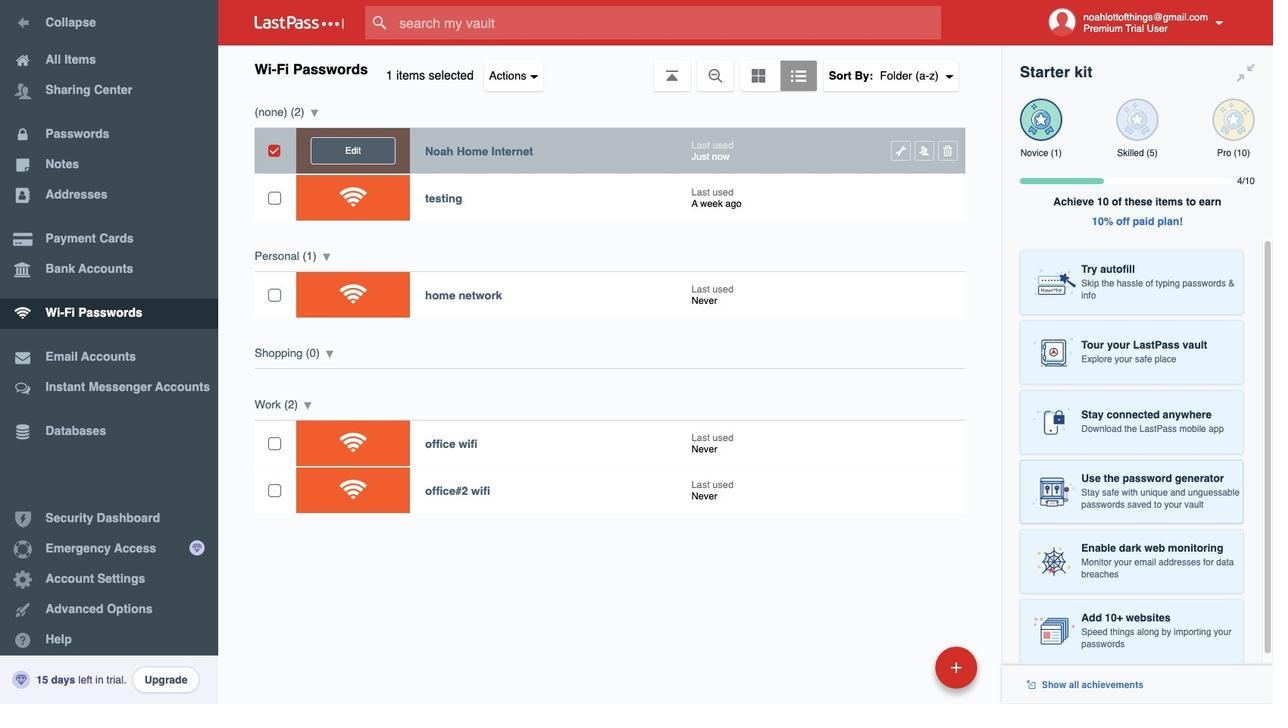 Task type: locate. For each thing, give the bounding box(es) containing it.
main navigation navigation
[[0, 0, 218, 704]]

lastpass image
[[255, 16, 344, 30]]

vault options navigation
[[218, 45, 1002, 91]]

new item navigation
[[831, 642, 987, 704]]



Task type: describe. For each thing, give the bounding box(es) containing it.
Search search field
[[365, 6, 971, 39]]

new item element
[[831, 646, 983, 689]]

search my vault text field
[[365, 6, 971, 39]]



